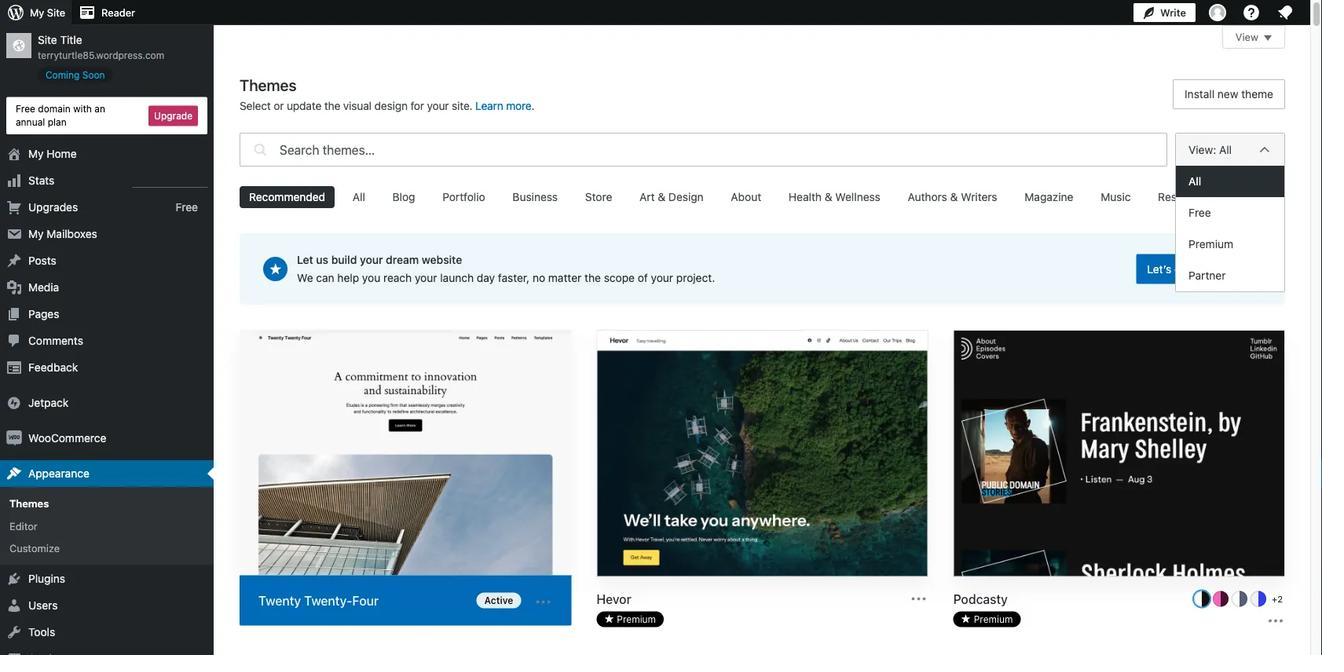 Task type: locate. For each thing, give the bounding box(es) containing it.
your up you
[[360, 253, 383, 266]]

site left title
[[38, 33, 57, 46]]

update
[[287, 99, 322, 112]]

music
[[1101, 191, 1131, 204]]

1 horizontal spatial &
[[825, 191, 833, 204]]

themes select or update the visual design for your site. learn more .
[[240, 75, 535, 112]]

1 vertical spatial img image
[[6, 431, 22, 446]]

free up annual plan
[[16, 103, 35, 114]]

tools link
[[0, 619, 214, 646]]

0 horizontal spatial free
[[16, 103, 35, 114]]

1 horizontal spatial the
[[585, 271, 601, 284]]

highest hourly views 0 image
[[133, 178, 207, 188]]

img image left jetpack
[[6, 395, 22, 411]]

themes up editor
[[9, 498, 49, 510]]

img image for jetpack
[[6, 395, 22, 411]]

my site link
[[0, 0, 72, 25]]

stats link
[[0, 167, 214, 194]]

authors & writers
[[908, 191, 998, 204]]

my profile image
[[1209, 4, 1227, 21]]

site up title
[[47, 7, 65, 18]]

themes inside 'themes select or update the visual design for your site. learn more .'
[[240, 75, 297, 94]]

the left scope
[[585, 271, 601, 284]]

premium for first premium button
[[617, 614, 656, 625]]

& inside "button"
[[950, 191, 958, 204]]

users link
[[0, 592, 214, 619]]

about button
[[722, 186, 771, 208]]

+2
[[1272, 594, 1283, 604]]

help image
[[1242, 3, 1261, 22]]

2 horizontal spatial all
[[1219, 143, 1232, 156]]

premium down 'hevor'
[[617, 614, 656, 625]]

customize
[[9, 542, 60, 554]]

art & design
[[640, 191, 704, 204]]

domain
[[38, 103, 71, 114]]

jetpack link
[[0, 390, 214, 417]]

0 vertical spatial site
[[47, 7, 65, 18]]

1 vertical spatial themes
[[9, 498, 49, 510]]

0 horizontal spatial themes
[[9, 498, 49, 510]]

2 img image from the top
[[6, 431, 22, 446]]

0 vertical spatial themes
[[240, 75, 297, 94]]

0 horizontal spatial premium button
[[597, 612, 664, 627]]

premium button down 'podcasty'
[[954, 612, 1021, 627]]

1 horizontal spatial themes
[[240, 75, 297, 94]]

my mailboxes
[[28, 228, 97, 241]]

1 & from the left
[[658, 191, 666, 204]]

0 horizontal spatial premium
[[617, 614, 656, 625]]

1 img image from the top
[[6, 395, 22, 411]]

closed image
[[1264, 35, 1272, 41]]

2 premium button from the left
[[954, 612, 1021, 627]]

1 horizontal spatial premium button
[[954, 612, 1021, 627]]

upgrade
[[154, 110, 193, 121]]

more options for theme hevor image
[[910, 590, 928, 609]]

free
[[16, 103, 35, 114], [176, 201, 198, 214], [1189, 206, 1211, 219]]

premium inside view: all list box
[[1189, 238, 1234, 251]]

project.
[[676, 271, 715, 284]]

2 horizontal spatial premium
[[1189, 238, 1234, 251]]

view: all list box
[[1176, 166, 1285, 292]]

premium down 'podcasty'
[[974, 614, 1013, 625]]

us
[[316, 253, 329, 266]]

0 vertical spatial all
[[1219, 143, 1232, 156]]

write link
[[1134, 0, 1196, 25]]

my for my home
[[28, 147, 44, 160]]

0 vertical spatial the
[[324, 99, 340, 112]]

new
[[1218, 88, 1239, 101]]

my site
[[30, 7, 65, 18]]

0 horizontal spatial &
[[658, 191, 666, 204]]

manage your notifications image
[[1276, 3, 1295, 22]]

no
[[533, 271, 545, 284]]

img image
[[6, 395, 22, 411], [6, 431, 22, 446]]

img image for woocommerce
[[6, 431, 22, 446]]

1 vertical spatial the
[[585, 271, 601, 284]]

your right of
[[651, 271, 673, 284]]

all up restaurant
[[1189, 175, 1202, 188]]

Search search field
[[280, 134, 1167, 166]]

all button
[[343, 186, 375, 208]]

2 & from the left
[[825, 191, 833, 204]]

recommended button
[[240, 186, 335, 208]]

0 horizontal spatial all
[[353, 191, 365, 204]]

my left reader link
[[30, 7, 44, 18]]

None search field
[[240, 129, 1168, 170]]

sometimes your podcast episode cover arts deserve more attention than regular thumbnails offer. if you think so, then podcasty is the theme design for your podcast site. image
[[954, 331, 1285, 578]]

all left blog
[[353, 191, 365, 204]]

learn more link
[[476, 99, 532, 112]]

title
[[60, 33, 82, 46]]

2 horizontal spatial free
[[1189, 206, 1211, 219]]

1 vertical spatial all
[[1189, 175, 1202, 188]]

website
[[422, 253, 462, 266]]

the left visual
[[324, 99, 340, 112]]

can
[[316, 271, 334, 284]]

pages link
[[0, 301, 214, 328]]

1 premium button from the left
[[597, 612, 664, 627]]

my left home at the top left
[[28, 147, 44, 160]]

1 horizontal spatial free
[[176, 201, 198, 214]]

recommended
[[249, 191, 325, 204]]

& left writers
[[950, 191, 958, 204]]

reader
[[101, 7, 135, 18]]

1 horizontal spatial premium
[[974, 614, 1013, 625]]

& right art at the top
[[658, 191, 666, 204]]

for
[[411, 99, 424, 112]]

the
[[324, 99, 340, 112], [585, 271, 601, 284]]

more options for theme twenty twenty-four image
[[534, 593, 553, 612]]

1 horizontal spatial all
[[1189, 175, 1202, 188]]

2 horizontal spatial &
[[950, 191, 958, 204]]

img image inside woocommerce link
[[6, 431, 22, 446]]

business button
[[503, 186, 567, 208]]

& right health
[[825, 191, 833, 204]]

free link
[[1176, 197, 1285, 229]]

design
[[669, 191, 704, 204]]

terryturtle85.wordpress.com
[[38, 50, 164, 61]]

3 & from the left
[[950, 191, 958, 204]]

2 vertical spatial my
[[28, 228, 44, 241]]

img image left woocommerce
[[6, 431, 22, 446]]

premium button
[[597, 612, 664, 627], [954, 612, 1021, 627]]

my inside "link"
[[30, 7, 44, 18]]

+2 button
[[1270, 591, 1285, 607]]

podcasty
[[954, 592, 1008, 607]]

my for my site
[[30, 7, 44, 18]]

my home link
[[0, 141, 214, 167]]

premium up get started
[[1189, 238, 1234, 251]]

dream
[[386, 253, 419, 266]]

all inside all link
[[1189, 175, 1202, 188]]

themes
[[240, 75, 297, 94], [9, 498, 49, 510]]

& for design
[[658, 191, 666, 204]]

1 vertical spatial my
[[28, 147, 44, 160]]

woocommerce link
[[0, 425, 214, 452]]

0 vertical spatial my
[[30, 7, 44, 18]]

my up posts
[[28, 228, 44, 241]]

all right view: at top right
[[1219, 143, 1232, 156]]

stats
[[28, 174, 54, 187]]

free domain with an annual plan
[[16, 103, 105, 128]]

users
[[28, 599, 58, 612]]

all link
[[1176, 166, 1285, 197]]

scope
[[604, 271, 635, 284]]

open search image
[[250, 129, 270, 170]]

themes up or
[[240, 75, 297, 94]]

2 vertical spatial all
[[353, 191, 365, 204]]

install
[[1185, 88, 1215, 101]]

your inside 'themes select or update the visual design for your site. learn more .'
[[427, 99, 449, 112]]

site.
[[452, 99, 473, 112]]

launch
[[440, 271, 474, 284]]

& for wellness
[[825, 191, 833, 204]]

business
[[513, 191, 558, 204]]

all inside all button
[[353, 191, 365, 204]]

your right for in the left of the page
[[427, 99, 449, 112]]

hevor
[[597, 592, 631, 607]]

your
[[427, 99, 449, 112], [360, 253, 383, 266], [415, 271, 437, 284], [651, 271, 673, 284]]

comments
[[28, 334, 83, 347]]

media
[[28, 281, 59, 294]]

of
[[638, 271, 648, 284]]

four
[[352, 593, 379, 608]]

free inside free link
[[1189, 206, 1211, 219]]

site
[[47, 7, 65, 18], [38, 33, 57, 46]]

twenty-
[[304, 593, 352, 608]]

plugins
[[28, 572, 65, 585]]

authors
[[908, 191, 947, 204]]

.
[[532, 99, 535, 112]]

premium button down 'hevor'
[[597, 612, 664, 627]]

0 horizontal spatial the
[[324, 99, 340, 112]]

twenty twenty-four is designed to be flexible, versatile and applicable to any website. its collection of templates and patterns tailor to different needs, such as presenting a business, blogging and writing or showcasing work. a multitude of possibilities open up with just a few adjustments to color and typography. twenty twenty-four comes with style variations and full page designs to help speed up the site building process, is fully compatible with the site editor, and takes advantage of new design tools introduced in wordpress 6.4. image
[[240, 330, 571, 579]]

free down highest hourly views 0 image
[[176, 201, 198, 214]]

img image inside the jetpack 'link'
[[6, 395, 22, 411]]

1 vertical spatial site
[[38, 33, 57, 46]]

&
[[658, 191, 666, 204], [825, 191, 833, 204], [950, 191, 958, 204]]

0 vertical spatial img image
[[6, 395, 22, 411]]

the inside 'let us build your dream website we can help you reach your launch day faster, no matter the scope of your project.'
[[585, 271, 601, 284]]

my
[[30, 7, 44, 18], [28, 147, 44, 160], [28, 228, 44, 241]]

free down restaurant
[[1189, 206, 1211, 219]]



Task type: vqa. For each thing, say whether or not it's contained in the screenshot.
visibility Image
no



Task type: describe. For each thing, give the bounding box(es) containing it.
art & design button
[[630, 186, 713, 208]]

media link
[[0, 274, 214, 301]]

view:
[[1189, 143, 1217, 156]]

partner
[[1189, 269, 1226, 282]]

authors & writers button
[[899, 186, 1007, 208]]

portfolio
[[443, 191, 485, 204]]

the inside 'themes select or update the visual design for your site. learn more .'
[[324, 99, 340, 112]]

twenty twenty-four
[[259, 593, 379, 608]]

store
[[585, 191, 612, 204]]

time image
[[1315, 61, 1322, 75]]

magazine button
[[1015, 186, 1083, 208]]

annual plan
[[16, 117, 67, 128]]

install new theme link
[[1173, 79, 1285, 109]]

let's get started
[[1147, 262, 1230, 275]]

view
[[1236, 31, 1259, 43]]

theme
[[1242, 88, 1274, 101]]

feedback
[[28, 361, 78, 374]]

& for writers
[[950, 191, 958, 204]]

partner link
[[1176, 260, 1285, 292]]

health & wellness
[[789, 191, 881, 204]]

active
[[484, 595, 513, 606]]

an
[[94, 103, 105, 114]]

let's get started link
[[1136, 254, 1241, 284]]

premium for 1st premium button from right
[[974, 614, 1013, 625]]

woocommerce
[[28, 432, 106, 445]]

soon
[[82, 69, 105, 80]]

art
[[640, 191, 655, 204]]

store button
[[576, 186, 622, 208]]

editor
[[9, 520, 38, 532]]

my home
[[28, 147, 77, 160]]

blog
[[393, 191, 415, 204]]

coming
[[46, 69, 80, 80]]

plugins link
[[0, 565, 214, 592]]

music button
[[1092, 186, 1140, 208]]

my for my mailboxes
[[28, 228, 44, 241]]

jetpack
[[28, 396, 69, 409]]

site inside "link"
[[47, 7, 65, 18]]

get started
[[1175, 262, 1230, 275]]

about
[[731, 191, 762, 204]]

customize link
[[0, 537, 214, 559]]

let
[[297, 253, 313, 266]]

themes link
[[0, 493, 214, 515]]

pages
[[28, 308, 59, 321]]

site title terryturtle85.wordpress.com
[[38, 33, 164, 61]]

tools
[[28, 626, 55, 639]]

with
[[73, 103, 92, 114]]

posts
[[28, 254, 56, 267]]

help
[[337, 271, 359, 284]]

write
[[1160, 7, 1186, 18]]

upgrades
[[28, 201, 78, 214]]

appearance link
[[0, 461, 214, 487]]

mailboxes
[[47, 228, 97, 241]]

let us build your dream website we can help you reach your launch day faster, no matter the scope of your project.
[[297, 253, 715, 284]]

your down website
[[415, 271, 437, 284]]

you
[[362, 271, 380, 284]]

appearance
[[28, 467, 89, 480]]

health & wellness button
[[779, 186, 890, 208]]

more options for theme podcasty image
[[1267, 612, 1285, 631]]

matter
[[548, 271, 582, 284]]

posts link
[[0, 248, 214, 274]]

my mailboxes link
[[0, 221, 214, 248]]

learn more
[[476, 99, 532, 112]]

we
[[297, 271, 313, 284]]

home
[[47, 147, 77, 160]]

health
[[789, 191, 822, 204]]

design
[[374, 99, 408, 112]]

wellness
[[836, 191, 881, 204]]

themes for themes select or update the visual design for your site. learn more .
[[240, 75, 297, 94]]

free inside free domain with an annual plan
[[16, 103, 35, 114]]

view: all
[[1189, 143, 1232, 156]]

writers
[[961, 191, 998, 204]]

magazine
[[1025, 191, 1074, 204]]

premium link
[[1176, 229, 1285, 260]]

hevor is the block remake of classic theme hever. it is a fully responsive theme, ideal for creating a strong, beautiful, online presence for your business. image
[[597, 331, 928, 578]]

all for all link
[[1189, 175, 1202, 188]]

all for all button
[[353, 191, 365, 204]]

site inside site title terryturtle85.wordpress.com
[[38, 33, 57, 46]]

feedback link
[[0, 354, 214, 381]]

themes for themes
[[9, 498, 49, 510]]

blog button
[[383, 186, 425, 208]]

day
[[477, 271, 495, 284]]



